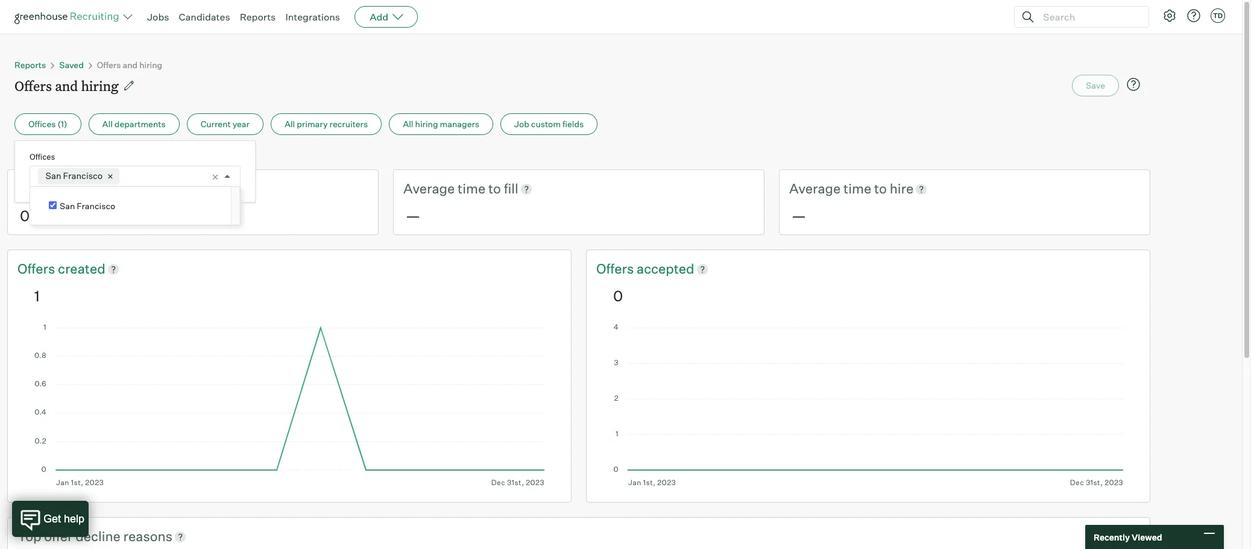 Task type: describe. For each thing, give the bounding box(es) containing it.
San Francisco checkbox
[[49, 202, 57, 209]]

configure image
[[1162, 8, 1177, 23]]

0 horizontal spatial hiring
[[81, 77, 119, 95]]

add button
[[355, 6, 418, 28]]

integrations link
[[285, 11, 340, 23]]

top
[[17, 528, 41, 544]]

td
[[1213, 11, 1223, 20]]

1 vertical spatial reports link
[[14, 60, 46, 70]]

top offer decline
[[17, 528, 123, 544]]

add
[[370, 11, 388, 23]]

current
[[201, 119, 231, 129]]

primary
[[297, 119, 328, 129]]

1 vertical spatial 1
[[34, 287, 40, 305]]

accepted
[[637, 260, 694, 277]]

offers down 0%
[[17, 260, 58, 277]]

departments
[[114, 119, 166, 129]]

1 vertical spatial reports
[[14, 60, 46, 70]]

fields
[[563, 119, 584, 129]]

— for hire
[[792, 207, 806, 225]]

0 vertical spatial francisco
[[63, 171, 103, 182]]

rate
[[126, 180, 151, 197]]

job custom fields
[[514, 119, 584, 129]]

edit image
[[123, 80, 135, 92]]

2023
[[73, 151, 94, 161]]

offers right saved
[[97, 60, 121, 70]]

faq image
[[1126, 77, 1141, 92]]

xychart image for 0
[[613, 324, 1123, 487]]

31,
[[60, 151, 71, 161]]

— for fill
[[406, 207, 420, 225]]

time for hire
[[844, 180, 871, 197]]

td button
[[1211, 8, 1225, 23]]

offer
[[17, 180, 48, 197]]

Search text field
[[1040, 8, 1138, 26]]

average for fill
[[403, 180, 455, 197]]

integrations
[[285, 11, 340, 23]]

(1)
[[58, 119, 67, 129]]

0 vertical spatial offers and hiring
[[97, 60, 162, 70]]

to for fill
[[488, 180, 501, 197]]

offers and hiring link
[[97, 60, 162, 70]]

time for fill
[[458, 180, 485, 197]]

offers up "offices (1)"
[[14, 77, 52, 95]]

offices for offices
[[30, 152, 55, 162]]

decline
[[76, 528, 120, 544]]

candidates
[[179, 11, 230, 23]]

all departments button
[[88, 113, 179, 135]]

managers
[[440, 119, 479, 129]]

1 horizontal spatial hiring
[[139, 60, 162, 70]]

all departments
[[102, 119, 166, 129]]

1 horizontal spatial reports
[[240, 11, 276, 23]]

created
[[58, 260, 105, 277]]

average for hire
[[789, 180, 841, 197]]

hiring inside button
[[415, 119, 438, 129]]

offer
[[44, 528, 73, 544]]

1 vertical spatial offers and hiring
[[14, 77, 119, 95]]

created link
[[58, 260, 105, 278]]

xychart image for 1
[[34, 324, 544, 487]]



Task type: locate. For each thing, give the bounding box(es) containing it.
greenhouse recruiting image
[[14, 10, 123, 24]]

hiring down jobs
[[139, 60, 162, 70]]

1 offers link from the left
[[17, 260, 58, 278]]

current year
[[201, 119, 250, 129]]

offers and hiring
[[97, 60, 162, 70], [14, 77, 119, 95]]

0 vertical spatial reports
[[240, 11, 276, 23]]

all for all primary recruiters
[[285, 119, 295, 129]]

francisco down acceptance
[[77, 201, 115, 211]]

offices for offices (1)
[[28, 119, 56, 129]]

-
[[37, 151, 40, 161]]

time left fill
[[458, 180, 485, 197]]

all left 'managers'
[[403, 119, 413, 129]]

0 horizontal spatial average
[[403, 180, 455, 197]]

offices (1) button
[[14, 113, 81, 135]]

job
[[514, 119, 529, 129]]

average time to
[[403, 180, 504, 197], [789, 180, 890, 197]]

0 horizontal spatial offers link
[[17, 260, 58, 278]]

acceptance
[[51, 180, 123, 197]]

reasons
[[123, 528, 173, 544]]

jobs link
[[147, 11, 169, 23]]

1 average from the left
[[403, 180, 455, 197]]

1 horizontal spatial all
[[285, 119, 295, 129]]

0 horizontal spatial and
[[55, 77, 78, 95]]

1 average time to from the left
[[403, 180, 504, 197]]

1 vertical spatial san francisco
[[60, 201, 115, 211]]

custom
[[531, 119, 561, 129]]

san
[[46, 171, 61, 182], [60, 201, 75, 211]]

0 vertical spatial and
[[123, 60, 138, 70]]

2 average from the left
[[789, 180, 841, 197]]

0 horizontal spatial reports
[[14, 60, 46, 70]]

offices left 31,
[[30, 152, 55, 162]]

hiring left edit image
[[81, 77, 119, 95]]

all inside button
[[102, 119, 113, 129]]

1 — from the left
[[406, 207, 420, 225]]

1 horizontal spatial offers link
[[596, 260, 637, 278]]

offers link up 0 on the left bottom of page
[[596, 260, 637, 278]]

1 all from the left
[[102, 119, 113, 129]]

all primary recruiters button
[[271, 113, 382, 135]]

average time to for hire
[[789, 180, 890, 197]]

0 horizontal spatial average time to
[[403, 180, 504, 197]]

recruiters
[[330, 119, 368, 129]]

1 horizontal spatial average time to
[[789, 180, 890, 197]]

dec
[[42, 151, 58, 161]]

1 horizontal spatial and
[[123, 60, 138, 70]]

2 — from the left
[[792, 207, 806, 225]]

all primary recruiters
[[285, 119, 368, 129]]

1 vertical spatial francisco
[[77, 201, 115, 211]]

0
[[613, 287, 623, 305]]

2 average time to from the left
[[789, 180, 890, 197]]

offers link
[[17, 260, 58, 278], [596, 260, 637, 278]]

to left fill
[[488, 180, 501, 197]]

candidates link
[[179, 11, 230, 23]]

all left departments
[[102, 119, 113, 129]]

san down jan 1 - dec 31, 2023
[[46, 171, 61, 182]]

1 horizontal spatial average
[[789, 180, 841, 197]]

2 all from the left
[[285, 119, 295, 129]]

offers up 0 on the left bottom of page
[[596, 260, 637, 277]]

1 to from the left
[[488, 180, 501, 197]]

san francisco down 31,
[[46, 171, 103, 182]]

offices
[[28, 119, 56, 129], [30, 152, 55, 162]]

3 all from the left
[[403, 119, 413, 129]]

jan 1 - dec 31, 2023
[[14, 151, 94, 161]]

san francisco down acceptance
[[60, 201, 115, 211]]

0 horizontal spatial time
[[458, 180, 485, 197]]

0 vertical spatial san francisco
[[46, 171, 103, 182]]

san francisco
[[46, 171, 103, 182], [60, 201, 115, 211]]

offer acceptance
[[17, 180, 126, 197]]

average time to for fill
[[403, 180, 504, 197]]

0 horizontal spatial reports link
[[14, 60, 46, 70]]

offices (1)
[[28, 119, 67, 129]]

year
[[233, 119, 250, 129]]

jan
[[14, 151, 30, 161]]

all left primary
[[285, 119, 295, 129]]

—
[[406, 207, 420, 225], [792, 207, 806, 225]]

and
[[123, 60, 138, 70], [55, 77, 78, 95]]

offers
[[97, 60, 121, 70], [14, 77, 52, 95], [17, 260, 58, 277], [596, 260, 637, 277]]

average
[[403, 180, 455, 197], [789, 180, 841, 197]]

0 vertical spatial hiring
[[139, 60, 162, 70]]

0 vertical spatial 1
[[31, 151, 35, 161]]

2 time from the left
[[844, 180, 871, 197]]

2 xychart image from the left
[[613, 324, 1123, 487]]

reports link right candidates at the left of the page
[[240, 11, 276, 23]]

offices left (1)
[[28, 119, 56, 129]]

1 horizontal spatial xychart image
[[613, 324, 1123, 487]]

1 horizontal spatial reports link
[[240, 11, 276, 23]]

2 vertical spatial hiring
[[415, 119, 438, 129]]

hire
[[890, 180, 914, 197]]

accepted link
[[637, 260, 694, 278]]

job custom fields button
[[500, 113, 598, 135]]

0 horizontal spatial all
[[102, 119, 113, 129]]

and down saved link
[[55, 77, 78, 95]]

offers and hiring down saved link
[[14, 77, 119, 95]]

reports right candidates at the left of the page
[[240, 11, 276, 23]]

1 vertical spatial offices
[[30, 152, 55, 162]]

francisco down 2023
[[63, 171, 103, 182]]

and up edit image
[[123, 60, 138, 70]]

offices inside button
[[28, 119, 56, 129]]

reports
[[240, 11, 276, 23], [14, 60, 46, 70]]

all
[[102, 119, 113, 129], [285, 119, 295, 129], [403, 119, 413, 129]]

reports link left saved
[[14, 60, 46, 70]]

offers link down 0%
[[17, 260, 58, 278]]

francisco
[[63, 171, 103, 182], [77, 201, 115, 211]]

saved
[[59, 60, 84, 70]]

reports link
[[240, 11, 276, 23], [14, 60, 46, 70]]

1 vertical spatial and
[[55, 77, 78, 95]]

saved link
[[59, 60, 84, 70]]

0 horizontal spatial to
[[488, 180, 501, 197]]

2 horizontal spatial all
[[403, 119, 413, 129]]

all hiring managers button
[[389, 113, 493, 135]]

1
[[31, 151, 35, 161], [34, 287, 40, 305]]

all hiring managers
[[403, 119, 479, 129]]

1 vertical spatial san
[[60, 201, 75, 211]]

1 time from the left
[[458, 180, 485, 197]]

1 horizontal spatial time
[[844, 180, 871, 197]]

2 to from the left
[[874, 180, 887, 197]]

all for all departments
[[102, 119, 113, 129]]

1 horizontal spatial to
[[874, 180, 887, 197]]

0 vertical spatial san
[[46, 171, 61, 182]]

hiring left 'managers'
[[415, 119, 438, 129]]

2 offers link from the left
[[596, 260, 637, 278]]

xychart image
[[34, 324, 544, 487], [613, 324, 1123, 487]]

0%
[[20, 207, 42, 225]]

offers link for 0
[[596, 260, 637, 278]]

to for hire
[[874, 180, 887, 197]]

to
[[488, 180, 501, 197], [874, 180, 887, 197]]

fill
[[504, 180, 518, 197]]

0 vertical spatial offices
[[28, 119, 56, 129]]

1 xychart image from the left
[[34, 324, 544, 487]]

offers and hiring up edit image
[[97, 60, 162, 70]]

hiring
[[139, 60, 162, 70], [81, 77, 119, 95], [415, 119, 438, 129]]

to left hire
[[874, 180, 887, 197]]

0 horizontal spatial —
[[406, 207, 420, 225]]

current year button
[[187, 113, 263, 135]]

jobs
[[147, 11, 169, 23]]

recently
[[1094, 532, 1130, 542]]

recently viewed
[[1094, 532, 1162, 542]]

san right san francisco 'option'
[[60, 201, 75, 211]]

1 horizontal spatial —
[[792, 207, 806, 225]]

2 horizontal spatial hiring
[[415, 119, 438, 129]]

reports left saved
[[14, 60, 46, 70]]

td button
[[1208, 6, 1228, 25]]

0 vertical spatial reports link
[[240, 11, 276, 23]]

time left hire
[[844, 180, 871, 197]]

offers link for 1
[[17, 260, 58, 278]]

0 horizontal spatial xychart image
[[34, 324, 544, 487]]

time
[[458, 180, 485, 197], [844, 180, 871, 197]]

1 vertical spatial hiring
[[81, 77, 119, 95]]

all for all hiring managers
[[403, 119, 413, 129]]

viewed
[[1132, 532, 1162, 542]]



Task type: vqa. For each thing, say whether or not it's contained in the screenshot.
time for hire
yes



